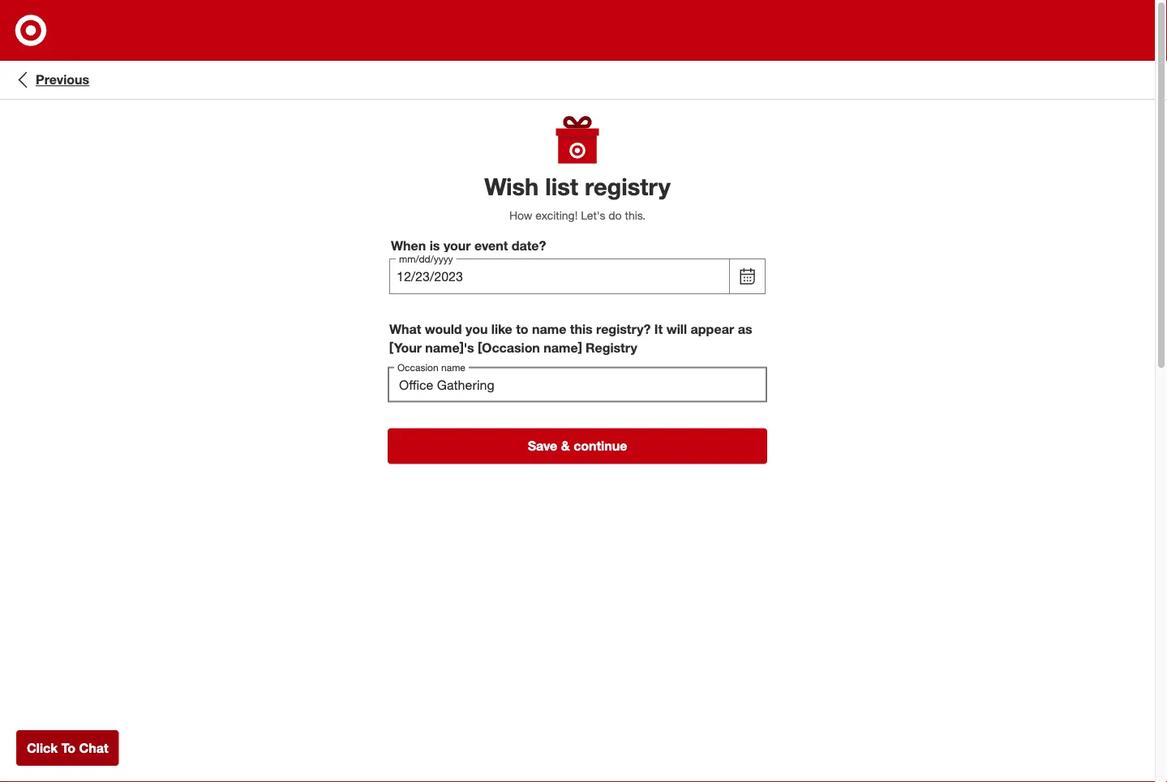 Task type: describe. For each thing, give the bounding box(es) containing it.
is
[[430, 238, 440, 254]]

previous
[[36, 72, 89, 88]]

as
[[738, 322, 752, 337]]

[your
[[389, 340, 422, 356]]

list
[[545, 172, 578, 201]]

will
[[666, 322, 687, 337]]

to
[[516, 322, 528, 337]]

appear
[[691, 322, 734, 337]]

this
[[570, 322, 593, 337]]

when is your event date?
[[391, 238, 546, 254]]

click to chat
[[27, 741, 108, 756]]

save & continue
[[528, 439, 627, 454]]

save
[[528, 439, 557, 454]]

wish
[[484, 172, 539, 201]]

date?
[[512, 238, 546, 254]]

your
[[444, 238, 471, 254]]

do
[[609, 209, 622, 223]]

event
[[474, 238, 508, 254]]

name
[[532, 322, 566, 337]]

how
[[509, 209, 532, 223]]

let's
[[581, 209, 605, 223]]

registry
[[586, 340, 637, 356]]

[occasion
[[478, 340, 540, 356]]

you
[[466, 322, 488, 337]]

&
[[561, 439, 570, 454]]

exciting!
[[536, 209, 578, 223]]

click
[[27, 741, 58, 756]]

previous button
[[13, 70, 89, 90]]

name]'s
[[425, 340, 474, 356]]

name]
[[544, 340, 582, 356]]

wish list registry how exciting! let's do this.
[[484, 172, 671, 223]]

this.
[[625, 209, 646, 223]]



Task type: locate. For each thing, give the bounding box(es) containing it.
what would you like to name this registry? it will appear as [your name]'s [occasion name] registry
[[389, 322, 752, 356]]

would
[[425, 322, 462, 337]]

like
[[491, 322, 512, 337]]

continue
[[574, 439, 627, 454]]

when
[[391, 238, 426, 254]]

what
[[389, 322, 421, 337]]

it
[[654, 322, 663, 337]]

registry?
[[596, 322, 651, 337]]

chat
[[79, 741, 108, 756]]

None text field
[[388, 367, 767, 403]]

click to chat button
[[16, 731, 119, 766]]

None telephone field
[[389, 259, 730, 294]]

to
[[61, 741, 75, 756]]

save & continue button
[[388, 429, 767, 464]]

registry
[[585, 172, 671, 201]]



Task type: vqa. For each thing, say whether or not it's contained in the screenshot.
Green to the top
no



